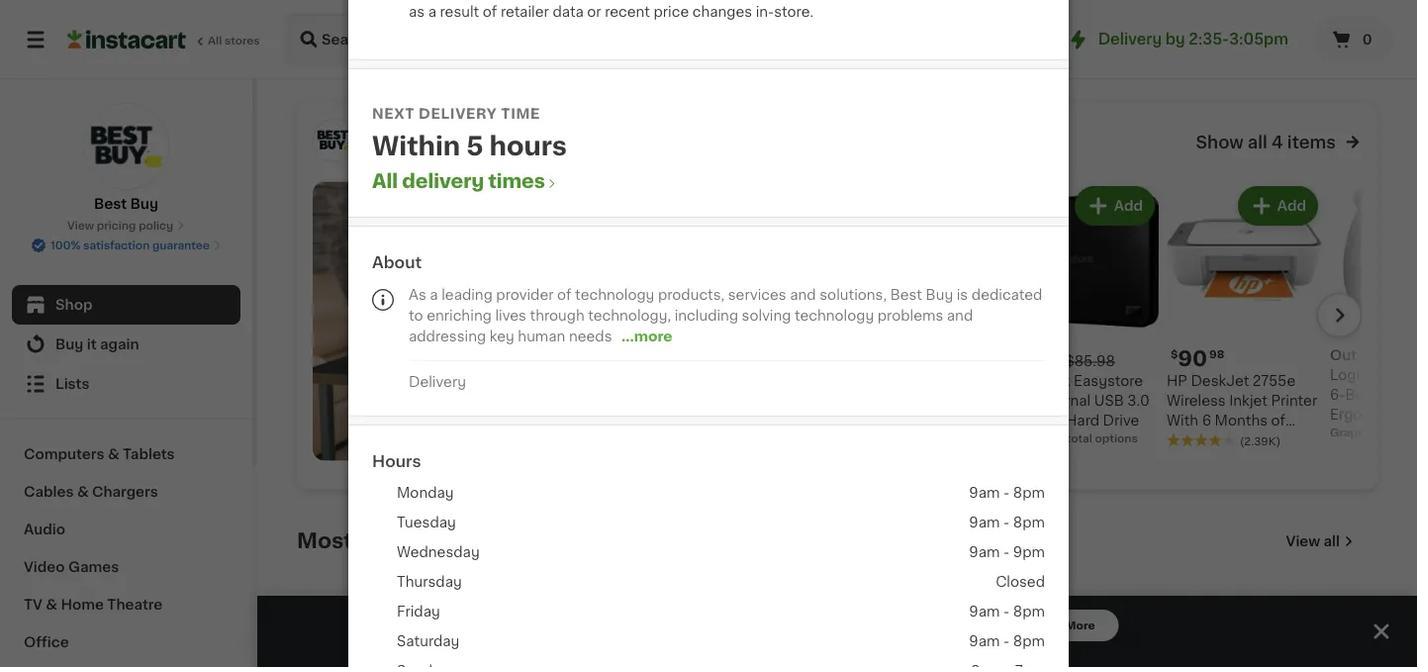 Task type: vqa. For each thing, say whether or not it's contained in the screenshot.
74
no



Task type: describe. For each thing, give the bounding box(es) containing it.
2400
[[957, 32, 998, 47]]

cables & chargers
[[24, 485, 158, 499]]

view pricing policy
[[67, 220, 173, 231]]

deskjet
[[1191, 374, 1249, 388]]

view for view pricing policy
[[67, 220, 94, 231]]

8pm for friday
[[1013, 605, 1045, 619]]

dvd
[[840, 413, 872, 427]]

a inside the as a leading provider of technology products, services and solutions, best buy is dedicated to enriching lives through technology, including solving technology problems and addressing key human needs
[[430, 288, 438, 301]]

delivery by 2:35-3:05pm
[[1098, 32, 1289, 47]]

to inside button
[[942, 617, 960, 634]]

items
[[1287, 134, 1336, 151]]

all for delivery
[[372, 172, 398, 190]]

leading
[[442, 288, 493, 301]]

times
[[488, 172, 545, 190]]

friday
[[397, 605, 440, 619]]

within 5 hours
[[372, 134, 567, 159]]

enriching
[[427, 308, 492, 322]]

tuesday
[[397, 516, 456, 529]]

neon pink/neon green, 4 total options button
[[845, 0, 1012, 63]]

audio
[[24, 523, 65, 536]]

total inside neon pink/neon green, 4 total options
[[845, 50, 871, 61]]

through
[[530, 308, 585, 322]]

aviation
[[1001, 32, 1063, 47]]

buy inside the as a leading provider of technology products, services and solutions, best buy is dedicated to enriching lives through technology, including solving technology problems and addressing key human needs
[[926, 288, 953, 301]]

of inside hp deskjet 2755e wireless inkjet printer with 6 months of instant ink included with hp+ - white
[[1271, 413, 1286, 427]]

2 $85.98 from the left
[[1066, 354, 1115, 368]]

loop,
[[1311, 34, 1342, 45]]

video games link
[[12, 548, 240, 586]]

- inside hp deskjet 2755e wireless inkjet printer with 6 months of instant ink included with hp+ - white
[[1235, 453, 1241, 467]]

9am for wednesday
[[969, 545, 1000, 559]]

including
[[675, 308, 738, 322]]

hp+
[[1202, 453, 1231, 467]]

addressing
[[409, 329, 486, 343]]

a inside "wfh like a boss best buy"
[[466, 120, 479, 141]]

buy inside buy it again link
[[55, 337, 84, 351]]

best inside "link"
[[94, 197, 127, 211]]

logitech
[[1330, 368, 1391, 382]]

by
[[1166, 32, 1185, 47]]

buy it again
[[55, 337, 139, 351]]

... more
[[622, 329, 673, 343]]

insignia
[[840, 374, 894, 388]]

inkjet
[[1229, 394, 1268, 407]]

- for monday
[[1004, 486, 1010, 500]]

- for tuesday
[[1004, 516, 1010, 529]]

out
[[1330, 348, 1357, 362]]

4 inside neon pink/neon green, 4 total options
[[980, 34, 987, 45]]

more button
[[1042, 610, 1119, 641]]

solutions,
[[820, 288, 887, 301]]

view all
[[1286, 534, 1340, 548]]

theatre
[[107, 598, 163, 612]]

green,
[[940, 34, 977, 45]]

$ 90 98
[[1171, 348, 1225, 368]]

neon
[[845, 34, 875, 45]]

out of stock logitech lift
[[1330, 348, 1417, 441]]

adjustable, sport loop, gps, starlight, 40mm, 7 total options button
[[1211, 0, 1378, 79]]

saturday
[[397, 634, 460, 648]]

add inside button
[[842, 617, 877, 634]]

7
[[1307, 50, 1313, 61]]

$65.98 original price: $85.98 element
[[840, 345, 996, 371]]

100%
[[51, 240, 81, 251]]


[[372, 289, 394, 311]]

crosscut
[[885, 394, 948, 407]]

9am - 8pm for monday
[[969, 486, 1045, 500]]

product group containing 90
[[1167, 182, 1322, 467]]

3:05pm
[[1229, 32, 1289, 47]]

wireless
[[1167, 394, 1226, 407]]

9am for monday
[[969, 486, 1000, 500]]

starlight,
[[1211, 50, 1262, 61]]

home
[[61, 598, 104, 612]]

buy inside "wfh like a boss best buy"
[[401, 149, 429, 163]]

easystore
[[1074, 374, 1143, 388]]

drive
[[1103, 413, 1139, 427]]

graphite
[[1330, 427, 1379, 438]]

audio link
[[12, 511, 240, 548]]

all stores link
[[67, 12, 261, 67]]

black for wd
[[1032, 374, 1070, 388]]

most
[[297, 531, 353, 551]]

best buy
[[94, 197, 158, 211]]

8pm for saturday
[[1013, 634, 1045, 648]]

0 horizontal spatial technology
[[575, 288, 655, 301]]

physical button
[[297, 0, 464, 47]]

stores
[[225, 35, 260, 46]]

9pm
[[1013, 545, 1045, 559]]

technology,
[[588, 308, 671, 322]]

to inside the as a leading provider of technology products, services and solutions, best buy is dedicated to enriching lives through technology, including solving technology problems and addressing key human needs
[[409, 308, 423, 322]]

paper
[[890, 413, 931, 427]]

3.0
[[1128, 394, 1150, 407]]

is
[[957, 288, 968, 301]]

10-
[[939, 374, 961, 388]]

add $10.00 to qualify.
[[842, 617, 1026, 634]]

view pricing policy link
[[67, 218, 185, 234]]

2 with from the top
[[1167, 453, 1199, 467]]

about
[[372, 254, 422, 270]]

- for wednesday
[[1004, 545, 1010, 559]]

total inside adjustable, sport loop, gps, starlight, 40mm, 7 total options
[[1316, 50, 1342, 61]]

key
[[490, 329, 514, 343]]

wfh like a boss best buy
[[365, 120, 538, 163]]

white
[[1244, 453, 1285, 467]]

shop
[[55, 298, 92, 312]]

best inside "wfh like a boss best buy"
[[365, 149, 398, 163]]

- for friday
[[1004, 605, 1010, 619]]

thursday
[[397, 575, 462, 589]]

9am - 8pm for friday
[[969, 605, 1045, 619]]

problems
[[878, 308, 943, 322]]

0 button
[[1312, 16, 1393, 63]]

9am - 9pm
[[969, 545, 1045, 559]]

as a leading provider of technology products, services and solutions, best buy is dedicated to enriching lives through technology, including solving technology problems and addressing key human needs
[[409, 288, 1043, 343]]

shop link
[[12, 285, 240, 325]]

usb
[[1094, 394, 1124, 407]]

all delivery times 
[[372, 172, 559, 190]]

all for view
[[1324, 534, 1340, 548]]

next
[[372, 106, 415, 120]]

video
[[24, 560, 65, 574]]



Task type: locate. For each thing, give the bounding box(es) containing it.
black for insignia
[[898, 374, 936, 388]]

0 horizontal spatial best
[[94, 197, 127, 211]]

cables & chargers link
[[12, 473, 240, 511]]

games
[[68, 560, 119, 574]]

computers & tablets
[[24, 447, 175, 461]]

with
[[1167, 413, 1199, 427], [1167, 453, 1199, 467]]

- for saturday
[[1004, 634, 1010, 648]]

1 vertical spatial and
[[947, 308, 973, 322]]

best inside the as a leading provider of technology products, services and solutions, best buy is dedicated to enriching lives through technology, including solving technology problems and addressing key human needs
[[890, 288, 922, 301]]

1 horizontal spatial delivery
[[1098, 32, 1162, 47]]

- down 2000gb,
[[1004, 486, 1010, 500]]

and down is
[[947, 308, 973, 322]]

8pm down 2000gb,
[[1013, 486, 1045, 500]]

item carousel region containing 65
[[809, 182, 1417, 467]]

options inside the wd black easystore 2tb external usb 3.0 portable hard drive 2000gb, 4 total options
[[1095, 433, 1138, 444]]

to down as
[[409, 308, 423, 322]]

black
[[898, 374, 936, 388], [1032, 374, 1070, 388]]

computers & tablets link
[[12, 435, 240, 473]]

of inside out of stock logitech lift
[[1360, 348, 1375, 362]]

with up instant
[[1167, 413, 1199, 427]]

1 horizontal spatial technology
[[795, 308, 874, 322]]

9am - 8pm for tuesday
[[969, 516, 1045, 529]]

total inside the wd black easystore 2tb external usb 3.0 portable hard drive 2000gb, 4 total options
[[1067, 433, 1093, 444]]

1 horizontal spatial to
[[942, 617, 960, 634]]

0 horizontal spatial a
[[430, 288, 438, 301]]

guarantee
[[152, 240, 210, 251]]

8pm for tuesday
[[1013, 516, 1045, 529]]

& for chargers
[[77, 485, 89, 499]]

buy inside best buy "link"
[[130, 197, 158, 211]]

pricing
[[97, 220, 136, 231]]

add $10.00 to qualify. button
[[532, 610, 1026, 641]]

1 horizontal spatial black
[[1032, 374, 1070, 388]]

delivery for delivery
[[409, 375, 466, 388]]

0 vertical spatial options
[[874, 50, 916, 61]]

1 vertical spatial options
[[1211, 65, 1253, 76]]

delivery for next
[[419, 106, 497, 120]]

options
[[874, 50, 916, 61], [1211, 65, 1253, 76], [1095, 433, 1138, 444]]

$
[[1171, 349, 1178, 359]]

4 9am - 8pm from the top
[[969, 634, 1045, 648]]

adjustable,
[[1211, 34, 1274, 45]]

buy down wfh
[[401, 149, 429, 163]]

all down within
[[372, 172, 398, 190]]

1 horizontal spatial view
[[1286, 534, 1320, 548]]

0 horizontal spatial and
[[790, 288, 816, 301]]

best buy logo image
[[83, 103, 170, 190]]

hp deskjet 2755e wireless inkjet printer with 6 months of instant ink included with hp+ - white
[[1167, 374, 1317, 467]]

& inside cables & chargers link
[[77, 485, 89, 499]]

0 vertical spatial all
[[1248, 134, 1268, 151]]

all inside popup button
[[1324, 534, 1340, 548]]

gps,
[[1345, 34, 1372, 45]]

a
[[466, 120, 479, 141], [430, 288, 438, 301]]

to right the $10.00
[[942, 617, 960, 634]]

0 horizontal spatial options
[[874, 50, 916, 61]]

9am - 8pm down 2000gb,
[[969, 486, 1045, 500]]

4 8pm from the top
[[1013, 634, 1045, 648]]

delivery inside all delivery times 
[[402, 172, 484, 190]]

& right tv
[[46, 598, 57, 612]]

best
[[365, 149, 398, 163], [94, 197, 127, 211], [890, 288, 922, 301]]

1 vertical spatial best
[[94, 197, 127, 211]]

needs
[[569, 329, 612, 343]]

dr
[[1067, 32, 1085, 47]]

& left tablets
[[108, 447, 119, 461]]

0 horizontal spatial $85.98
[[905, 354, 954, 368]]

0 horizontal spatial delivery
[[409, 375, 466, 388]]

0 vertical spatial view
[[67, 220, 94, 231]]

technology down solutions,
[[795, 308, 874, 322]]

- right hp+
[[1235, 453, 1241, 467]]

3 8pm from the top
[[1013, 605, 1045, 619]]

next delivery time
[[372, 106, 540, 120]]

8pm
[[1013, 486, 1045, 500], [1013, 516, 1045, 529], [1013, 605, 1045, 619], [1013, 634, 1045, 648]]

- down closed
[[1004, 605, 1010, 619]]

4
[[980, 34, 987, 45], [1272, 134, 1283, 151], [1057, 433, 1064, 444]]

all for stores
[[208, 35, 222, 46]]

delivery down addressing
[[409, 375, 466, 388]]

2000gb,
[[1004, 433, 1054, 444]]

- left 9pm at right bottom
[[1004, 545, 1010, 559]]

of up included
[[1271, 413, 1286, 427]]

0 vertical spatial best
[[365, 149, 398, 163]]

options down drive
[[1095, 433, 1138, 444]]

products,
[[658, 288, 725, 301]]

2 9am from the top
[[969, 516, 1000, 529]]

1 vertical spatial all
[[1324, 534, 1340, 548]]

&
[[876, 413, 887, 427], [108, 447, 119, 461], [77, 485, 89, 499], [46, 598, 57, 612]]

best up pricing
[[94, 197, 127, 211]]

view
[[67, 220, 94, 231], [1286, 534, 1320, 548]]

2 horizontal spatial total
[[1316, 50, 1342, 61]]

1 horizontal spatial options
[[1095, 433, 1138, 444]]

hp
[[1167, 374, 1187, 388]]

1 horizontal spatial best
[[365, 149, 398, 163]]

9am for friday
[[969, 605, 1000, 619]]

1 vertical spatial all
[[372, 172, 398, 190]]

9am - 8pm
[[969, 486, 1045, 500], [969, 516, 1045, 529], [969, 605, 1045, 619], [969, 634, 1045, 648]]

of up logitech
[[1360, 348, 1375, 362]]

total down hard at the right bottom of page
[[1067, 433, 1093, 444]]

0 vertical spatial to
[[409, 308, 423, 322]]

0 vertical spatial with
[[1167, 413, 1199, 427]]

options inside adjustable, sport loop, gps, starlight, 40mm, 7 total options
[[1211, 65, 1253, 76]]

black inside the wd black easystore 2tb external usb 3.0 portable hard drive 2000gb, 4 total options
[[1032, 374, 1070, 388]]

& right cables in the left bottom of the page
[[77, 485, 89, 499]]

sheet
[[840, 394, 881, 407]]

0 horizontal spatial of
[[557, 288, 572, 301]]

a right as
[[430, 288, 438, 301]]

1 vertical spatial delivery
[[409, 375, 466, 388]]

9am for tuesday
[[969, 516, 1000, 529]]

view for view all
[[1286, 534, 1320, 548]]

buy left it
[[55, 337, 84, 351]]

total down "loop," on the top of the page
[[1316, 50, 1342, 61]]

with down instant
[[1167, 453, 1199, 467]]

service type group
[[689, 20, 902, 59]]

8pm down closed
[[1013, 605, 1045, 619]]

2 8pm from the top
[[1013, 516, 1045, 529]]

★★★★★
[[1167, 432, 1236, 446], [1167, 432, 1236, 446]]

$75.98 original price: $85.98 element
[[1004, 345, 1159, 371]]

& inside the insignia black 10- sheet crosscut cd, dvd & paper shredder
[[876, 413, 887, 427]]

shredder
[[840, 433, 904, 447]]

4 9am from the top
[[969, 605, 1000, 619]]

black up external
[[1032, 374, 1070, 388]]

2400 aviation dr
[[957, 32, 1085, 47]]

2 black from the left
[[1032, 374, 1070, 388]]

2 vertical spatial options
[[1095, 433, 1138, 444]]

4 right "green,"
[[980, 34, 987, 45]]

cover photo image
[[313, 182, 809, 461]]

0 vertical spatial delivery
[[419, 106, 497, 120]]

product group containing 75
[[1004, 182, 1159, 446]]

solving
[[742, 308, 791, 322]]

9am - 8pm down qualify.
[[969, 634, 1045, 648]]


[[545, 177, 559, 190]]

1 vertical spatial item carousel region
[[297, 521, 1378, 667]]

total down neon
[[845, 50, 871, 61]]

delivery up the within 5 hours
[[419, 106, 497, 120]]

2400 aviation dr button
[[925, 12, 1085, 67]]

1 horizontal spatial of
[[1271, 413, 1286, 427]]

1 vertical spatial technology
[[795, 308, 874, 322]]

most popular category
[[297, 531, 551, 551]]

external
[[1034, 394, 1091, 407]]

9am - 8pm down closed
[[969, 605, 1045, 619]]

cables
[[24, 485, 74, 499]]

100% satisfaction guarantee
[[51, 240, 210, 251]]

1 vertical spatial view
[[1286, 534, 1320, 548]]

options down starlight,
[[1211, 65, 1253, 76]]

...
[[622, 329, 634, 343]]

8pm for monday
[[1013, 486, 1045, 500]]

$85.98 up 10-
[[905, 354, 954, 368]]

& up shredder
[[876, 413, 887, 427]]

all for show
[[1248, 134, 1268, 151]]

of up the 'through' at the top left of page
[[557, 288, 572, 301]]

0 horizontal spatial all
[[1248, 134, 1268, 151]]

best buy link
[[83, 103, 170, 214]]

office link
[[12, 624, 240, 661]]

product group
[[840, 182, 996, 447], [1004, 182, 1159, 446], [1167, 182, 1322, 467], [297, 593, 464, 667], [845, 593, 1012, 667], [1028, 593, 1195, 667], [1211, 593, 1378, 667]]

instacart logo image
[[67, 28, 186, 51]]

black up crosscut at the right of page
[[898, 374, 936, 388]]

show
[[1196, 134, 1244, 151]]

like
[[423, 120, 462, 141]]

and up solving
[[790, 288, 816, 301]]

all inside all delivery times 
[[372, 172, 398, 190]]

1 9am - 8pm from the top
[[969, 486, 1045, 500]]

4 right 2000gb,
[[1057, 433, 1064, 444]]

category
[[448, 531, 551, 551]]

1 vertical spatial of
[[1360, 348, 1375, 362]]

9am for saturday
[[969, 634, 1000, 648]]

options down pink/neon
[[874, 50, 916, 61]]

more
[[634, 329, 673, 343]]

tv
[[24, 598, 43, 612]]

0 horizontal spatial view
[[67, 220, 94, 231]]

1 vertical spatial a
[[430, 288, 438, 301]]

1 8pm from the top
[[1013, 486, 1045, 500]]

delivery for all
[[402, 172, 484, 190]]

view inside popup button
[[1286, 534, 1320, 548]]

9am
[[969, 486, 1000, 500], [969, 516, 1000, 529], [969, 545, 1000, 559], [969, 605, 1000, 619], [969, 634, 1000, 648]]

1 horizontal spatial and
[[947, 308, 973, 322]]

2 vertical spatial best
[[890, 288, 922, 301]]

5 9am from the top
[[969, 634, 1000, 648]]

& for home
[[46, 598, 57, 612]]

2:35-
[[1189, 32, 1229, 47]]

1 horizontal spatial 4
[[1057, 433, 1064, 444]]

3 9am - 8pm from the top
[[969, 605, 1045, 619]]

1 vertical spatial delivery
[[402, 172, 484, 190]]

of inside the as a leading provider of technology products, services and solutions, best buy is dedicated to enriching lives through technology, including solving technology problems and addressing key human needs
[[557, 288, 572, 301]]

9am - 8pm for saturday
[[969, 634, 1045, 648]]

0 horizontal spatial all
[[208, 35, 222, 46]]

a right like
[[466, 120, 479, 141]]

wfh
[[365, 120, 418, 141]]

video games
[[24, 560, 119, 574]]

98
[[1209, 349, 1225, 359]]

0 horizontal spatial to
[[409, 308, 423, 322]]

0 horizontal spatial 4
[[980, 34, 987, 45]]

all left stores
[[208, 35, 222, 46]]

$85.98
[[905, 354, 954, 368], [1066, 354, 1115, 368]]

again
[[100, 337, 139, 351]]

office
[[24, 635, 69, 649]]

8pm down qualify.
[[1013, 634, 1045, 648]]

1 with from the top
[[1167, 413, 1199, 427]]

2 vertical spatial 4
[[1057, 433, 1064, 444]]

lists link
[[12, 364, 240, 404]]

1 horizontal spatial a
[[466, 120, 479, 141]]

0 vertical spatial item carousel region
[[809, 182, 1417, 467]]

0 vertical spatial of
[[557, 288, 572, 301]]

buy
[[401, 149, 429, 163], [130, 197, 158, 211], [926, 288, 953, 301], [55, 337, 84, 351]]

pink/neon
[[878, 34, 937, 45]]

0
[[1363, 33, 1372, 47]]

4 left items on the top of the page
[[1272, 134, 1283, 151]]

$85.98 up easystore
[[1066, 354, 1115, 368]]

0 vertical spatial technology
[[575, 288, 655, 301]]

1 horizontal spatial all
[[372, 172, 398, 190]]

item carousel region containing most popular category
[[297, 521, 1378, 667]]

tv & home theatre
[[24, 598, 163, 612]]

0 vertical spatial delivery
[[1098, 32, 1162, 47]]

add
[[1114, 199, 1143, 212], [1277, 199, 1306, 212], [419, 609, 448, 623], [967, 609, 996, 623], [842, 617, 877, 634]]

1 vertical spatial with
[[1167, 453, 1199, 467]]

wd black easystore 2tb external usb 3.0 portable hard drive 2000gb, 4 total options
[[1004, 374, 1150, 444]]

buy left is
[[926, 288, 953, 301]]

black inside the insignia black 10- sheet crosscut cd, dvd & paper shredder
[[898, 374, 936, 388]]

buy it again link
[[12, 325, 240, 364]]

delivery left by
[[1098, 32, 1162, 47]]

& for tablets
[[108, 447, 119, 461]]

show all 4 items
[[1196, 134, 1336, 151]]

item carousel region
[[809, 182, 1417, 467], [297, 521, 1378, 667]]

delivery down "wfh like a boss best buy"
[[402, 172, 484, 190]]

best up problems
[[890, 288, 922, 301]]

stock
[[1379, 348, 1417, 362]]

popular
[[358, 531, 443, 551]]

technology up 'technology,'
[[575, 288, 655, 301]]

- down qualify.
[[1004, 634, 1010, 648]]

0 vertical spatial 4
[[980, 34, 987, 45]]

4 inside the wd black easystore 2tb external usb 3.0 portable hard drive 2000gb, 4 total options
[[1057, 433, 1064, 444]]

policy
[[139, 220, 173, 231]]

dedicated
[[972, 288, 1043, 301]]

1 $85.98 from the left
[[905, 354, 954, 368]]

delivery for delivery by 2:35-3:05pm
[[1098, 32, 1162, 47]]

2tb
[[1004, 394, 1031, 407]]

1 9am from the top
[[969, 486, 1000, 500]]

within
[[372, 134, 460, 159]]

8pm up 9pm at right bottom
[[1013, 516, 1045, 529]]

3 9am from the top
[[969, 545, 1000, 559]]

0 vertical spatial a
[[466, 120, 479, 141]]

& inside tv & home theatre link
[[46, 598, 57, 612]]

1 vertical spatial 4
[[1272, 134, 1283, 151]]

None search field
[[283, 12, 663, 67]]

months
[[1215, 413, 1268, 427]]

2 horizontal spatial best
[[890, 288, 922, 301]]

1 black from the left
[[898, 374, 936, 388]]

instant
[[1167, 433, 1215, 447]]

1000gb
[[1028, 34, 1073, 45]]

& inside the computers & tablets link
[[108, 447, 119, 461]]

0 vertical spatial and
[[790, 288, 816, 301]]

best down wfh
[[365, 149, 398, 163]]

2 9am - 8pm from the top
[[969, 516, 1045, 529]]

40mm,
[[1265, 50, 1304, 61]]

treatment tracker modal dialog
[[257, 596, 1417, 667]]

1 horizontal spatial $85.98
[[1066, 354, 1115, 368]]

lift
[[1395, 368, 1417, 382]]

to
[[409, 308, 423, 322], [942, 617, 960, 634]]

2 horizontal spatial of
[[1360, 348, 1375, 362]]

2 horizontal spatial options
[[1211, 65, 1253, 76]]

9am - 8pm up 9am - 9pm
[[969, 516, 1045, 529]]

2 horizontal spatial 4
[[1272, 134, 1283, 151]]

neon pink/neon green, 4 total options
[[845, 34, 987, 61]]

- up 9am - 9pm
[[1004, 516, 1010, 529]]

product group containing 65
[[840, 182, 996, 447]]

0 horizontal spatial total
[[845, 50, 871, 61]]

0 horizontal spatial black
[[898, 374, 936, 388]]

options inside neon pink/neon green, 4 total options
[[874, 50, 916, 61]]

boss
[[484, 120, 538, 141]]

closed
[[996, 575, 1045, 589]]

1 vertical spatial to
[[942, 617, 960, 634]]

0 vertical spatial all
[[208, 35, 222, 46]]

buy up 'policy'
[[130, 197, 158, 211]]

1 horizontal spatial total
[[1067, 433, 1093, 444]]

2 vertical spatial of
[[1271, 413, 1286, 427]]

1 horizontal spatial all
[[1324, 534, 1340, 548]]



